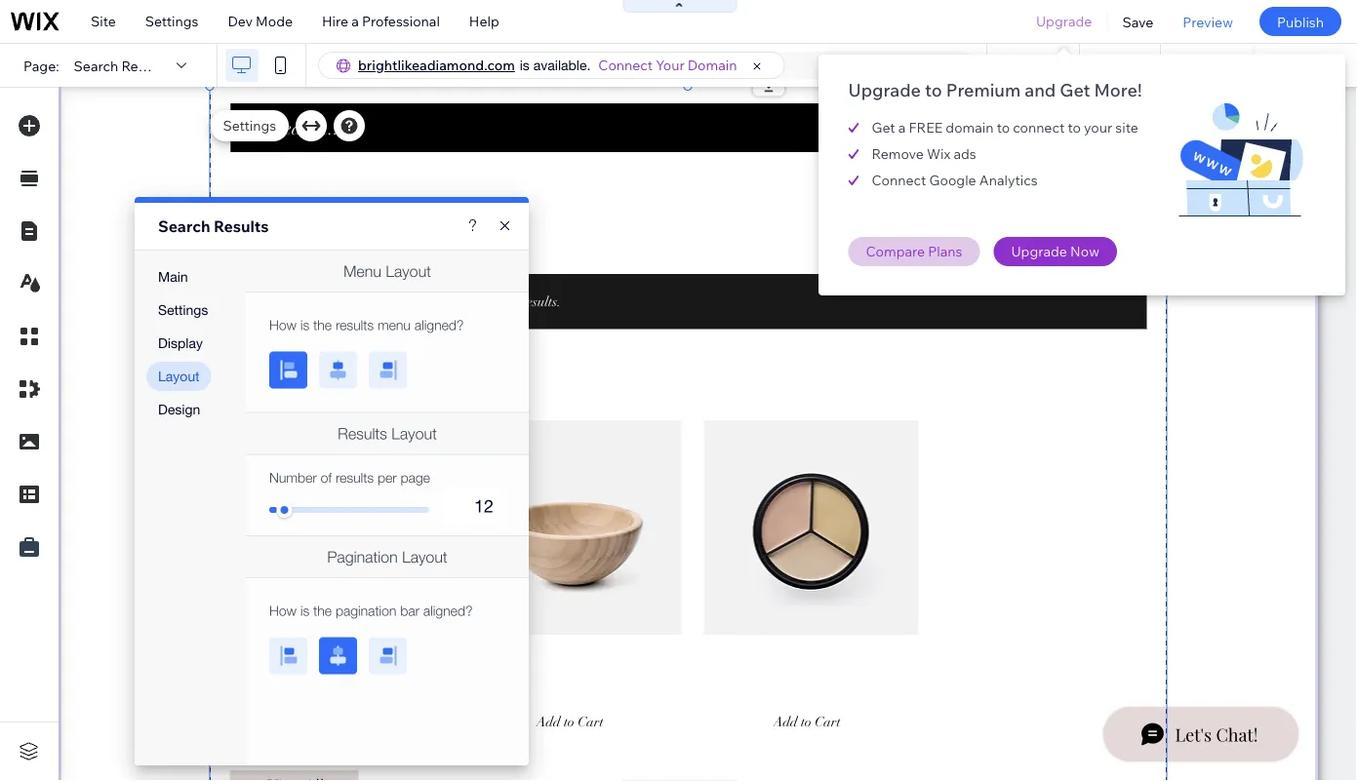 Task type: locate. For each thing, give the bounding box(es) containing it.
a right the hire
[[352, 13, 359, 30]]

2 vertical spatial upgrade
[[1012, 243, 1068, 260]]

0 horizontal spatial search
[[74, 57, 118, 74]]

0 horizontal spatial connect
[[599, 57, 653, 74]]

remove wix ads
[[872, 145, 977, 163]]

get up remove
[[872, 119, 896, 136]]

brightlikeadiamond.com
[[358, 57, 515, 74]]

a
[[352, 13, 359, 30], [899, 119, 906, 136]]

1 vertical spatial connect
[[872, 172, 927, 189]]

save
[[1123, 13, 1154, 30]]

upgrade left now
[[1012, 243, 1068, 260]]

connect down remove
[[872, 172, 927, 189]]

remove
[[872, 145, 924, 163]]

a for free
[[899, 119, 906, 136]]

connect
[[599, 57, 653, 74], [872, 172, 927, 189]]

wix
[[927, 145, 951, 163]]

0 horizontal spatial results
[[121, 57, 168, 74]]

site
[[91, 13, 116, 30]]

0 horizontal spatial settings
[[145, 13, 199, 30]]

upgrade now
[[1012, 243, 1100, 260]]

analytics
[[980, 172, 1038, 189]]

upgrade to premium and get more!
[[849, 79, 1143, 101]]

upgrade for upgrade
[[1037, 13, 1093, 30]]

site
[[1116, 119, 1139, 136]]

search results
[[74, 57, 168, 74], [158, 217, 269, 236]]

dev mode
[[228, 13, 293, 30]]

1 horizontal spatial get
[[1060, 79, 1091, 101]]

settings
[[145, 13, 199, 30], [223, 117, 276, 134]]

upgrade now button
[[994, 237, 1118, 267]]

to up free
[[926, 79, 943, 101]]

your
[[656, 57, 685, 74]]

upgrade up free
[[849, 79, 922, 101]]

upgrade for upgrade to premium and get more!
[[849, 79, 922, 101]]

upgrade inside "button"
[[1012, 243, 1068, 260]]

results
[[121, 57, 168, 74], [214, 217, 269, 236]]

connect
[[1014, 119, 1065, 136]]

1 vertical spatial results
[[214, 217, 269, 236]]

to left your
[[1068, 119, 1082, 136]]

1 vertical spatial search results
[[158, 217, 269, 236]]

connect left your
[[599, 57, 653, 74]]

0 horizontal spatial get
[[872, 119, 896, 136]]

0 vertical spatial search results
[[74, 57, 168, 74]]

1 vertical spatial search
[[158, 217, 210, 236]]

1 horizontal spatial results
[[214, 217, 269, 236]]

compare plans button
[[849, 237, 981, 267]]

upgrade up and
[[1037, 13, 1093, 30]]

and
[[1025, 79, 1057, 101]]

compare
[[866, 243, 926, 260]]

0 horizontal spatial to
[[926, 79, 943, 101]]

more!
[[1095, 79, 1143, 101]]

get a free domain to connect to your site
[[872, 119, 1139, 136]]

upgrade
[[1037, 13, 1093, 30], [849, 79, 922, 101], [1012, 243, 1068, 260]]

search
[[74, 57, 118, 74], [158, 217, 210, 236]]

1 vertical spatial upgrade
[[849, 79, 922, 101]]

1 vertical spatial a
[[899, 119, 906, 136]]

2 horizontal spatial to
[[1068, 119, 1082, 136]]

preview
[[1184, 13, 1234, 30]]

help
[[469, 13, 500, 30]]

get right and
[[1060, 79, 1091, 101]]

1 horizontal spatial a
[[899, 119, 906, 136]]

free
[[909, 119, 943, 136]]

ads
[[954, 145, 977, 163]]

a left free
[[899, 119, 906, 136]]

0 horizontal spatial a
[[352, 13, 359, 30]]

domain
[[946, 119, 994, 136]]

1 horizontal spatial settings
[[223, 117, 276, 134]]

get
[[1060, 79, 1091, 101], [872, 119, 896, 136]]

0 vertical spatial upgrade
[[1037, 13, 1093, 30]]

publish button
[[1260, 7, 1342, 36]]

1 horizontal spatial connect
[[872, 172, 927, 189]]

to
[[926, 79, 943, 101], [997, 119, 1011, 136], [1068, 119, 1082, 136]]

your
[[1085, 119, 1113, 136]]

to right domain on the top of page
[[997, 119, 1011, 136]]

0 vertical spatial a
[[352, 13, 359, 30]]



Task type: vqa. For each thing, say whether or not it's contained in the screenshot.
the bottom Search Results
yes



Task type: describe. For each thing, give the bounding box(es) containing it.
premium
[[947, 79, 1021, 101]]

connect google analytics
[[872, 172, 1038, 189]]

is available. connect your domain
[[520, 57, 738, 74]]

hire a professional
[[322, 13, 440, 30]]

0 vertical spatial get
[[1060, 79, 1091, 101]]

professional
[[362, 13, 440, 30]]

available.
[[534, 57, 591, 73]]

1 horizontal spatial search
[[158, 217, 210, 236]]

upgrade for upgrade now
[[1012, 243, 1068, 260]]

domain
[[688, 57, 738, 74]]

hire
[[322, 13, 349, 30]]

1 horizontal spatial to
[[997, 119, 1011, 136]]

0 vertical spatial settings
[[145, 13, 199, 30]]

compare plans
[[866, 243, 963, 260]]

now
[[1071, 243, 1100, 260]]

is
[[520, 57, 530, 73]]

google
[[930, 172, 977, 189]]

1 vertical spatial settings
[[223, 117, 276, 134]]

a for professional
[[352, 13, 359, 30]]

dev
[[228, 13, 253, 30]]

plans
[[929, 243, 963, 260]]

1 vertical spatial get
[[872, 119, 896, 136]]

publish
[[1278, 13, 1325, 30]]

preview button
[[1169, 0, 1249, 43]]

save button
[[1108, 0, 1169, 43]]

mode
[[256, 13, 293, 30]]

0 vertical spatial results
[[121, 57, 168, 74]]

0 vertical spatial search
[[74, 57, 118, 74]]

0 vertical spatial connect
[[599, 57, 653, 74]]



